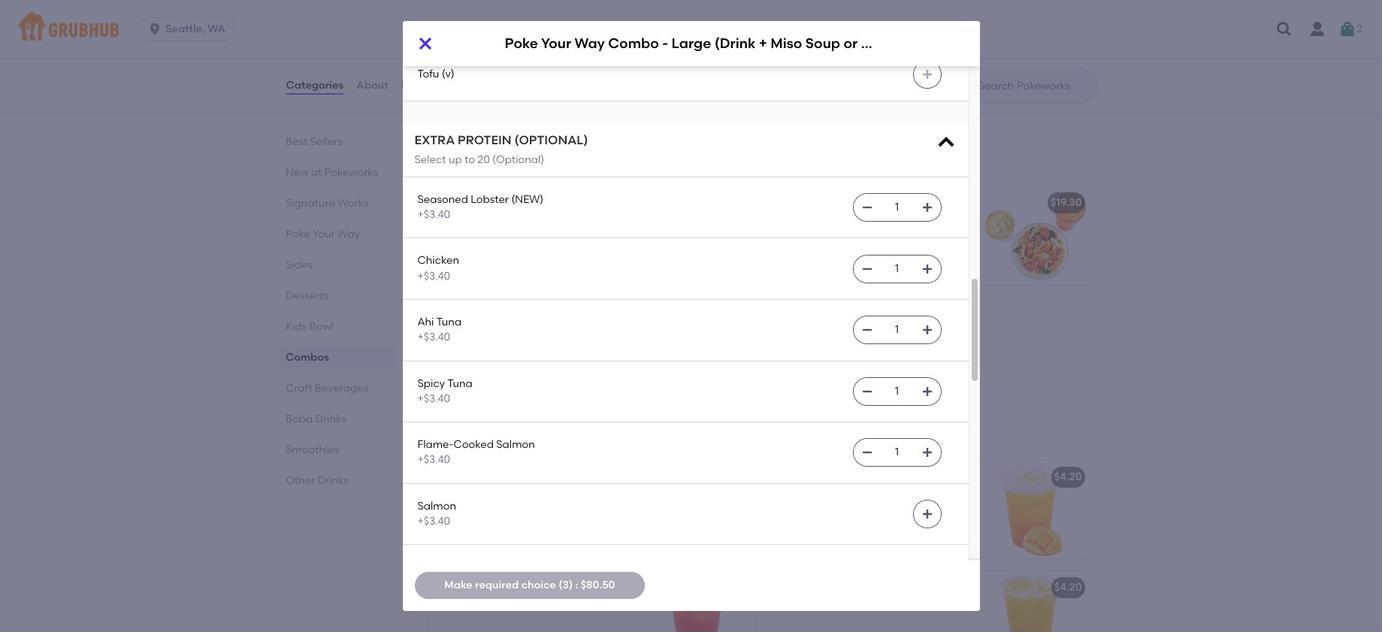 Task type: locate. For each thing, give the bounding box(es) containing it.
poke up three
[[439, 307, 464, 320]]

with inside chicken or tofu with white rice, sweet corn, mandarin orange, edamame, surimi salad, wonton crisps, and pokeworks classic
[[519, 54, 540, 67]]

$4.20 for lilikoi lemonade image
[[718, 471, 745, 483]]

and inside chicken or tofu with white rice, sweet corn, mandarin orange, edamame, surimi salad, wonton crisps, and pokeworks classic
[[473, 100, 494, 112]]

lemonade right mango on the right bottom of page
[[814, 471, 869, 483]]

2 vertical spatial poke
[[439, 307, 464, 320]]

soup
[[806, 35, 840, 52], [635, 196, 662, 209], [666, 307, 692, 320]]

mix
[[775, 218, 792, 230]]

choice
[[925, 218, 959, 230], [563, 328, 597, 341], [521, 579, 556, 591]]

lemonade
[[470, 471, 526, 483], [814, 471, 869, 483], [498, 581, 553, 594]]

0 horizontal spatial craft beverages
[[285, 382, 368, 395]]

large
[[671, 35, 711, 52], [565, 307, 595, 320]]

craft beverages up lilikoi lemonade
[[426, 426, 556, 444]]

tuna inside spicy tuna +$3.40
[[447, 377, 472, 390]]

1 input item quantity number field from the top
[[880, 194, 913, 221]]

input item quantity number field for flame-cooked salmon
[[880, 439, 913, 466]]

lilikoi green tea image
[[978, 571, 1091, 632]]

of inside three proteins with your choice of mix ins, toppings, and flavor.
[[600, 328, 610, 341]]

4 input item quantity number field from the top
[[880, 378, 913, 405]]

signature inside button
[[439, 196, 489, 209]]

2 vertical spatial your
[[466, 307, 489, 320]]

large up three proteins with your choice of mix ins, toppings, and flavor.
[[565, 307, 595, 320]]

$80.50
[[581, 579, 615, 591]]

0 horizontal spatial miso
[[609, 196, 633, 209]]

1 horizontal spatial works
[[491, 196, 523, 209]]

+$3.40 down "spicy"
[[417, 392, 450, 405]]

tuna right ahi
[[436, 316, 461, 328]]

0 horizontal spatial ins,
[[459, 343, 476, 356]]

0 vertical spatial tuna
[[436, 316, 461, 328]]

0 vertical spatial poke your way combo - large (drink + miso soup or kettle chips)
[[505, 35, 949, 52]]

toppings, right mix
[[478, 343, 526, 356]]

chicken inside chicken or tofu with white rice, sweet corn, mandarin orange, edamame, surimi salad, wonton crisps, and pokeworks classic
[[439, 54, 480, 67]]

5 +$3.40 from the top
[[417, 454, 450, 466]]

your down signature works
[[312, 228, 335, 240]]

tuna for ahi tuna +$3.40
[[436, 316, 461, 328]]

works down the 'new at pokeworks'
[[337, 197, 368, 210]]

1 horizontal spatial kettle
[[708, 307, 738, 320]]

drinks for other drinks
[[317, 474, 348, 487]]

wonton
[[564, 84, 602, 97]]

salmon +$3.40
[[417, 500, 456, 528]]

mandarin
[[499, 69, 549, 82]]

1 vertical spatial -
[[558, 307, 562, 320]]

combos down kids bowl
[[285, 351, 329, 364]]

+$3.40 inside flame-cooked salmon +$3.40
[[417, 454, 450, 466]]

pokeworks
[[496, 100, 550, 112], [324, 166, 378, 179]]

mix
[[439, 343, 457, 356]]

beverages up boba drinks
[[314, 382, 368, 395]]

to up mix-
[[811, 218, 821, 230]]

0 horizontal spatial your
[[538, 328, 560, 341]]

flavor. inside mix up to 2 proteins with your choice of base, mix-ins, toppings, and flavor.
[[775, 248, 806, 261]]

seasoned
[[417, 193, 468, 206]]

0 horizontal spatial 2
[[824, 218, 829, 230]]

5 input item quantity number field from the top
[[880, 439, 913, 466]]

6 +$3.40 from the top
[[417, 515, 450, 528]]

1 horizontal spatial your
[[900, 218, 922, 230]]

your up three
[[466, 307, 489, 320]]

1 horizontal spatial to
[[811, 218, 821, 230]]

proteins inside mix up to 2 proteins with your choice of base, mix-ins, toppings, and flavor.
[[832, 218, 873, 230]]

+$3.40 down ahi
[[417, 331, 450, 344]]

0 vertical spatial pokeworks
[[496, 100, 550, 112]]

2 horizontal spatial soup
[[806, 35, 840, 52]]

1 horizontal spatial way
[[491, 307, 514, 320]]

to left 20
[[464, 153, 475, 166]]

0 horizontal spatial soup
[[635, 196, 662, 209]]

signature for signature works
[[285, 197, 335, 210]]

0 horizontal spatial kettle
[[677, 196, 708, 209]]

up inside mix up to 2 proteins with your choice of base, mix-ins, toppings, and flavor.
[[795, 218, 808, 230]]

pokeworks right the at on the left top of page
[[324, 166, 378, 179]]

poke your way combo - large (drink + miso soup or kettle chips)
[[505, 35, 949, 52], [439, 307, 775, 320]]

beverages up lilikoi lemonade
[[472, 426, 556, 444]]

input item quantity number field for ahi tuna
[[880, 317, 913, 344]]

smoothies
[[285, 443, 339, 456]]

works
[[491, 196, 523, 209], [337, 197, 368, 210]]

3 input item quantity number field from the top
[[880, 317, 913, 344]]

0 vertical spatial chicken
[[439, 54, 480, 67]]

0 horizontal spatial signature
[[285, 197, 335, 210]]

1 vertical spatial miso
[[609, 196, 633, 209]]

poke
[[505, 35, 538, 52], [285, 228, 310, 240], [439, 307, 464, 320]]

ins, inside mix up to 2 proteins with your choice of base, mix-ins, toppings, and flavor.
[[840, 233, 857, 246]]

2 +$3.40 from the top
[[417, 270, 450, 282]]

0 vertical spatial choice
[[925, 218, 959, 230]]

proteins right three
[[470, 328, 512, 341]]

mango lemonade
[[775, 471, 869, 483]]

or
[[844, 35, 858, 52], [483, 54, 493, 67], [664, 196, 675, 209], [695, 307, 706, 320]]

drinks right other
[[317, 474, 348, 487]]

tuna for spicy tuna +$3.40
[[447, 377, 472, 390]]

1 vertical spatial craft
[[426, 426, 468, 444]]

kettle inside button
[[677, 196, 708, 209]]

lemonade for mango lemonade
[[814, 471, 869, 483]]

main navigation navigation
[[0, 0, 1382, 59]]

(v)
[[442, 67, 455, 80]]

4 +$3.40 from the top
[[417, 392, 450, 405]]

0 vertical spatial your
[[541, 35, 571, 52]]

tuna inside the ahi tuna +$3.40
[[436, 316, 461, 328]]

0 horizontal spatial combos
[[285, 351, 329, 364]]

new
[[285, 166, 308, 179]]

desserts
[[285, 289, 328, 302]]

1 vertical spatial of
[[600, 328, 610, 341]]

0 horizontal spatial toppings,
[[478, 343, 526, 356]]

three
[[439, 328, 468, 341]]

signature works combo (drink + miso soup or kettle chips) image
[[641, 187, 754, 284]]

combos
[[426, 151, 493, 170], [285, 351, 329, 364]]

$4.20 for the lilikoi green tea image in the bottom right of the page
[[1054, 581, 1082, 594]]

flavor.
[[775, 248, 806, 261], [551, 343, 582, 356]]

1 vertical spatial choice
[[563, 328, 597, 341]]

mix-
[[818, 233, 840, 246]]

0 horizontal spatial of
[[600, 328, 610, 341]]

1 horizontal spatial pokeworks
[[496, 100, 550, 112]]

+$3.40 down seasoned
[[417, 208, 450, 221]]

combo inside button
[[526, 196, 564, 209]]

poke up sides
[[285, 228, 310, 240]]

ins, inside three proteins with your choice of mix ins, toppings, and flavor.
[[459, 343, 476, 356]]

Input item quantity number field
[[880, 194, 913, 221], [880, 255, 913, 282], [880, 317, 913, 344], [880, 378, 913, 405], [880, 439, 913, 466]]

1 +$3.40 from the top
[[417, 208, 450, 221]]

(drink inside signature works combo (drink + miso soup or kettle chips) button
[[567, 196, 598, 209]]

2 horizontal spatial miso
[[771, 35, 802, 52]]

$7.80
[[716, 33, 741, 45]]

(optional)
[[514, 133, 588, 147]]

drinks
[[315, 413, 346, 425], [317, 474, 348, 487]]

20
[[477, 153, 490, 166]]

up up the base, on the top right
[[795, 218, 808, 230]]

0 horizontal spatial works
[[337, 197, 368, 210]]

1 vertical spatial and
[[910, 233, 930, 246]]

way up rice, at the left
[[575, 35, 605, 52]]

2 vertical spatial kettle
[[708, 307, 738, 320]]

pokeworks inside chicken or tofu with white rice, sweet corn, mandarin orange, edamame, surimi salad, wonton crisps, and pokeworks classic
[[496, 100, 550, 112]]

2 vertical spatial miso
[[640, 307, 664, 320]]

way down signature works
[[337, 228, 360, 240]]

1 horizontal spatial up
[[795, 218, 808, 230]]

1 vertical spatial combos
[[285, 351, 329, 364]]

up inside extra protein (optional) select up to 20 (optional)
[[449, 153, 462, 166]]

craft beverages up boba drinks
[[285, 382, 368, 395]]

0 horizontal spatial large
[[565, 307, 595, 320]]

tofu
[[496, 54, 516, 67]]

soup inside button
[[635, 196, 662, 209]]

1 horizontal spatial choice
[[563, 328, 597, 341]]

+$3.40
[[417, 208, 450, 221], [417, 270, 450, 282], [417, 331, 450, 344], [417, 392, 450, 405], [417, 454, 450, 466], [417, 515, 450, 528]]

2 inside 2 "button"
[[1357, 22, 1362, 35]]

0 vertical spatial flavor.
[[775, 248, 806, 261]]

choice inside mix up to 2 proteins with your choice of base, mix-ins, toppings, and flavor.
[[925, 218, 959, 230]]

input item quantity number field for spicy tuna
[[880, 378, 913, 405]]

your inside three proteins with your choice of mix ins, toppings, and flavor.
[[538, 328, 560, 341]]

0 vertical spatial 2
[[1357, 22, 1362, 35]]

0 horizontal spatial salmon
[[417, 500, 456, 512]]

combos down extra
[[426, 151, 493, 170]]

large left the $7.80
[[671, 35, 711, 52]]

ahi
[[417, 316, 434, 328]]

tuna right "spicy"
[[447, 377, 472, 390]]

pokeworks down surimi
[[496, 100, 550, 112]]

works down (optional)
[[491, 196, 523, 209]]

and inside three proteins with your choice of mix ins, toppings, and flavor.
[[529, 343, 549, 356]]

2
[[1357, 22, 1362, 35], [824, 218, 829, 230]]

extra
[[414, 133, 455, 147]]

lemonade left (3)
[[498, 581, 553, 594]]

svg image
[[921, 15, 933, 27], [1275, 20, 1293, 38], [1339, 20, 1357, 38], [147, 22, 162, 37], [921, 68, 933, 80], [921, 201, 933, 213], [921, 324, 933, 336], [861, 385, 873, 397], [921, 447, 933, 459]]

+$3.40 inside spicy tuna +$3.40
[[417, 392, 450, 405]]

3 +$3.40 from the top
[[417, 331, 450, 344]]

1 horizontal spatial proteins
[[832, 218, 873, 230]]

1 horizontal spatial salmon
[[496, 438, 535, 451]]

three proteins with your choice of mix ins, toppings, and flavor.
[[439, 328, 610, 356]]

2 vertical spatial and
[[529, 343, 549, 356]]

miso
[[771, 35, 802, 52], [609, 196, 633, 209], [640, 307, 664, 320]]

1 vertical spatial chicken
[[417, 254, 459, 267]]

poke your way combo - regular (drink + miso soup or kettle chips) image
[[978, 187, 1091, 284]]

with inside three proteins with your choice of mix ins, toppings, and flavor.
[[514, 328, 536, 341]]

signature for signature works combo (drink + miso soup or kettle chips)
[[439, 196, 489, 209]]

0 vertical spatial miso
[[771, 35, 802, 52]]

-
[[662, 35, 668, 52], [558, 307, 562, 320]]

your
[[900, 218, 922, 230], [538, 328, 560, 341]]

salmon inside flame-cooked salmon +$3.40
[[496, 438, 535, 451]]

1 vertical spatial up
[[795, 218, 808, 230]]

lemonade inside "button"
[[498, 581, 553, 594]]

1 vertical spatial your
[[312, 228, 335, 240]]

toppings, right mix-
[[860, 233, 907, 246]]

+$3.40 inside the ahi tuna +$3.40
[[417, 331, 450, 344]]

1 horizontal spatial -
[[662, 35, 668, 52]]

lemonade down flame-cooked salmon +$3.40
[[470, 471, 526, 483]]

to inside extra protein (optional) select up to 20 (optional)
[[464, 153, 475, 166]]

your
[[541, 35, 571, 52], [312, 228, 335, 240], [466, 307, 489, 320]]

way up three proteins with your choice of mix ins, toppings, and flavor.
[[491, 307, 514, 320]]

drinks right boba on the bottom left
[[315, 413, 346, 425]]

+
[[741, 33, 748, 45], [759, 35, 767, 52], [600, 196, 606, 209], [631, 307, 637, 320]]

proteins up mix-
[[832, 218, 873, 230]]

1 horizontal spatial toppings,
[[860, 233, 907, 246]]

flavor. inside three proteins with your choice of mix ins, toppings, and flavor.
[[551, 343, 582, 356]]

chips)
[[904, 35, 949, 52], [710, 196, 744, 209], [741, 307, 775, 320]]

2 vertical spatial choice
[[521, 579, 556, 591]]

+$3.40 down flame-
[[417, 454, 450, 466]]

protein
[[458, 133, 512, 147]]

signature down 20
[[439, 196, 489, 209]]

sweet
[[439, 69, 468, 82]]

combo
[[608, 35, 659, 52], [526, 196, 564, 209], [517, 307, 555, 320]]

1 vertical spatial with
[[876, 218, 897, 230]]

$19.30
[[1051, 196, 1082, 209]]

works inside button
[[491, 196, 523, 209]]

0 horizontal spatial -
[[558, 307, 562, 320]]

chicken down seasoned
[[417, 254, 459, 267]]

chicken up sweet
[[439, 54, 480, 67]]

lilikoi
[[439, 471, 468, 483]]

1 vertical spatial toppings,
[[478, 343, 526, 356]]

$4.20 for mango lemonade image
[[1054, 471, 1082, 483]]

2 vertical spatial soup
[[666, 307, 692, 320]]

1 vertical spatial pokeworks
[[324, 166, 378, 179]]

up
[[449, 153, 462, 166], [795, 218, 808, 230]]

- left the $7.80
[[662, 35, 668, 52]]

signature down the at on the left top of page
[[285, 197, 335, 210]]

craft up boba on the bottom left
[[285, 382, 312, 395]]

1 horizontal spatial and
[[529, 343, 549, 356]]

1 horizontal spatial large
[[671, 35, 711, 52]]

1 vertical spatial ins,
[[459, 343, 476, 356]]

proteins
[[832, 218, 873, 230], [470, 328, 512, 341]]

up right select
[[449, 153, 462, 166]]

0 vertical spatial beverages
[[314, 382, 368, 395]]

0 vertical spatial soup
[[806, 35, 840, 52]]

+ inside signature works combo (drink + miso soup or kettle chips) button
[[600, 196, 606, 209]]

1 horizontal spatial miso
[[640, 307, 664, 320]]

0 horizontal spatial up
[[449, 153, 462, 166]]

your up "white"
[[541, 35, 571, 52]]

white
[[543, 54, 570, 67]]

cooked
[[454, 438, 494, 451]]

svg image
[[416, 35, 434, 53], [935, 132, 956, 153], [861, 201, 873, 213], [861, 263, 873, 275], [921, 263, 933, 275], [861, 324, 873, 336], [921, 385, 933, 397], [861, 447, 873, 459], [921, 508, 933, 520]]

0 vertical spatial to
[[464, 153, 475, 166]]

2 horizontal spatial way
[[575, 35, 605, 52]]

$4.20 inside button
[[1054, 581, 1082, 594]]

1 vertical spatial kettle
[[677, 196, 708, 209]]

chicken
[[439, 54, 480, 67], [417, 254, 459, 267]]

ins, right the base, on the top right
[[840, 233, 857, 246]]

strawberry lemonade image
[[641, 571, 754, 632]]

best
[[285, 135, 307, 148]]

poke up tofu
[[505, 35, 538, 52]]

salmon down lilikoi at left bottom
[[417, 500, 456, 512]]

chicken for +$3.40
[[417, 254, 459, 267]]

1 vertical spatial your
[[538, 328, 560, 341]]

1 horizontal spatial of
[[775, 233, 785, 246]]

+$3.40 inside 'chicken +$3.40'
[[417, 270, 450, 282]]

1 vertical spatial drinks
[[317, 474, 348, 487]]

0 horizontal spatial proteins
[[470, 328, 512, 341]]

0 vertical spatial craft
[[285, 382, 312, 395]]

1 vertical spatial (drink
[[567, 196, 598, 209]]

2 input item quantity number field from the top
[[880, 255, 913, 282]]

1 vertical spatial 2
[[824, 218, 829, 230]]

craft up lilikoi at left bottom
[[426, 426, 468, 444]]

or inside chicken or tofu with white rice, sweet corn, mandarin orange, edamame, surimi salad, wonton crisps, and pokeworks classic
[[483, 54, 493, 67]]

salmon right "cooked"
[[496, 438, 535, 451]]

toppings,
[[860, 233, 907, 246], [478, 343, 526, 356]]

choice inside three proteins with your choice of mix ins, toppings, and flavor.
[[563, 328, 597, 341]]

ins, right mix
[[459, 343, 476, 356]]

- up three proteins with your choice of mix ins, toppings, and flavor.
[[558, 307, 562, 320]]

input item quantity number field for seasoned lobster (new)
[[880, 194, 913, 221]]

0 vertical spatial toppings,
[[860, 233, 907, 246]]

0 vertical spatial drinks
[[315, 413, 346, 425]]

of
[[775, 233, 785, 246], [600, 328, 610, 341]]

(optional)
[[492, 153, 544, 166]]

+$3.40 down lilikoi at left bottom
[[417, 515, 450, 528]]

1 vertical spatial craft beverages
[[426, 426, 556, 444]]

+$3.40 up ahi
[[417, 270, 450, 282]]

signature
[[439, 196, 489, 209], [285, 197, 335, 210]]



Task type: describe. For each thing, give the bounding box(es) containing it.
sellers
[[310, 135, 342, 148]]

kids
[[285, 320, 307, 333]]

of inside mix up to 2 proteins with your choice of base, mix-ins, toppings, and flavor.
[[775, 233, 785, 246]]

1 vertical spatial large
[[565, 307, 595, 320]]

toppings, inside mix up to 2 proteins with your choice of base, mix-ins, toppings, and flavor.
[[860, 233, 907, 246]]

surimi
[[497, 84, 528, 97]]

make required choice (3) : $80.50
[[444, 579, 615, 591]]

salad,
[[530, 84, 561, 97]]

reviews
[[401, 79, 443, 92]]

0 vertical spatial combo
[[608, 35, 659, 52]]

crisps,
[[439, 100, 471, 112]]

2 vertical spatial combo
[[517, 307, 555, 320]]

ahi tuna +$3.40
[[417, 316, 461, 344]]

2 inside mix up to 2 proteins with your choice of base, mix-ins, toppings, and flavor.
[[824, 218, 829, 230]]

1 vertical spatial way
[[337, 228, 360, 240]]

chips) inside button
[[710, 196, 744, 209]]

0 horizontal spatial beverages
[[314, 382, 368, 395]]

Search Pokeworks search field
[[977, 79, 1092, 93]]

search icon image
[[954, 77, 972, 95]]

new at pokeworks
[[285, 166, 378, 179]]

mango lemonade image
[[978, 461, 1091, 559]]

other drinks
[[285, 474, 348, 487]]

mix up to 2 proteins with your choice of base, mix-ins, toppings, and flavor.
[[775, 218, 959, 261]]

seasoned lobster (new) +$3.40
[[417, 193, 544, 221]]

boba
[[285, 413, 312, 425]]

1 horizontal spatial soup
[[666, 307, 692, 320]]

base,
[[788, 233, 816, 246]]

at
[[311, 166, 321, 179]]

svg image inside 2 "button"
[[1339, 20, 1357, 38]]

0 vertical spatial way
[[575, 35, 605, 52]]

edamame,
[[439, 84, 495, 97]]

1 horizontal spatial craft
[[426, 426, 468, 444]]

your inside mix up to 2 proteins with your choice of base, mix-ins, toppings, and flavor.
[[900, 218, 922, 230]]

miso inside button
[[609, 196, 633, 209]]

toppings, inside three proteins with your choice of mix ins, toppings, and flavor.
[[478, 343, 526, 356]]

0 vertical spatial (drink
[[714, 35, 756, 52]]

1 vertical spatial salmon
[[417, 500, 456, 512]]

categories button
[[285, 59, 344, 113]]

extra protein (optional) select up to 20 (optional)
[[414, 133, 588, 166]]

orange,
[[552, 69, 592, 82]]

make
[[444, 579, 473, 591]]

flame-cooked salmon +$3.40
[[417, 438, 535, 466]]

lemonade for lilikoi lemonade
[[470, 471, 526, 483]]

categories
[[286, 79, 344, 92]]

strawberry
[[439, 581, 496, 594]]

about button
[[356, 59, 389, 113]]

proteins inside three proteins with your choice of mix ins, toppings, and flavor.
[[470, 328, 512, 341]]

chicken +$3.40
[[417, 254, 459, 282]]

with inside mix up to 2 proteins with your choice of base, mix-ins, toppings, and flavor.
[[876, 218, 897, 230]]

about
[[356, 79, 388, 92]]

sides
[[285, 259, 312, 271]]

poke your way combo - large (drink + miso soup or kettle chips) image
[[641, 297, 754, 395]]

strawberry lemonade button
[[429, 571, 754, 632]]

signature works combo (drink + miso soup or kettle chips) button
[[429, 187, 754, 284]]

1 horizontal spatial poke
[[439, 307, 464, 320]]

corn,
[[471, 69, 497, 82]]

lobster
[[471, 193, 509, 206]]

0 vertical spatial chips)
[[904, 35, 949, 52]]

chicken or tofu with white rice, sweet corn, mandarin orange, edamame, surimi salad, wonton crisps, and pokeworks classic
[[439, 54, 602, 112]]

2 horizontal spatial kettle
[[861, 35, 901, 52]]

2 vertical spatial way
[[491, 307, 514, 320]]

rice,
[[573, 54, 594, 67]]

:
[[575, 579, 578, 591]]

signature works combo (drink + miso soup or kettle chips)
[[439, 196, 744, 209]]

flame-
[[417, 438, 454, 451]]

$4.20 button
[[766, 571, 1091, 632]]

input item quantity number field for chicken
[[880, 255, 913, 282]]

1 horizontal spatial your
[[466, 307, 489, 320]]

lilikoi lemonade image
[[641, 461, 754, 559]]

1 vertical spatial beverages
[[472, 426, 556, 444]]

0 horizontal spatial your
[[312, 228, 335, 240]]

drinks for boba drinks
[[315, 413, 346, 425]]

1 vertical spatial poke your way combo - large (drink + miso soup or kettle chips)
[[439, 307, 775, 320]]

and inside mix up to 2 proteins with your choice of base, mix-ins, toppings, and flavor.
[[910, 233, 930, 246]]

signature works
[[285, 197, 368, 210]]

(3)
[[559, 579, 573, 591]]

0 horizontal spatial choice
[[521, 579, 556, 591]]

chicken for or
[[439, 54, 480, 67]]

classic
[[553, 100, 589, 112]]

tofu (v)
[[417, 67, 455, 80]]

svg image inside seattle, wa button
[[147, 22, 162, 37]]

tofu
[[417, 67, 439, 80]]

(new)
[[511, 193, 544, 206]]

+$3.40 inside the seasoned lobster (new) +$3.40
[[417, 208, 450, 221]]

works for signature works
[[337, 197, 368, 210]]

works for signature works combo (drink + miso soup or kettle chips)
[[491, 196, 523, 209]]

lemonade for strawberry lemonade
[[498, 581, 553, 594]]

best sellers
[[285, 135, 342, 148]]

kids bowl
[[285, 320, 333, 333]]

strawberry lemonade
[[439, 581, 553, 594]]

0 vertical spatial poke
[[505, 35, 538, 52]]

spicy tuna +$3.40
[[417, 377, 472, 405]]

2 vertical spatial (drink
[[597, 307, 628, 320]]

lilikoi lemonade
[[439, 471, 526, 483]]

1 horizontal spatial combos
[[426, 151, 493, 170]]

bowl
[[309, 320, 333, 333]]

seattle, wa
[[165, 23, 225, 35]]

poke your way
[[285, 228, 360, 240]]

2 vertical spatial chips)
[[741, 307, 775, 320]]

boba drinks
[[285, 413, 346, 425]]

spicy
[[417, 377, 445, 390]]

1 horizontal spatial craft beverages
[[426, 426, 556, 444]]

wa
[[208, 23, 225, 35]]

2 button
[[1339, 16, 1362, 43]]

0 horizontal spatial craft
[[285, 382, 312, 395]]

$7.80 +
[[716, 33, 748, 45]]

0 vertical spatial craft beverages
[[285, 382, 368, 395]]

other
[[285, 474, 315, 487]]

0 vertical spatial -
[[662, 35, 668, 52]]

to inside mix up to 2 proteins with your choice of base, mix-ins, toppings, and flavor.
[[811, 218, 821, 230]]

+$3.40 inside "salmon +$3.40"
[[417, 515, 450, 528]]

reviews button
[[400, 59, 444, 113]]

kids bowl image
[[641, 23, 754, 120]]

or inside button
[[664, 196, 675, 209]]

mango
[[775, 471, 811, 483]]

select
[[414, 153, 446, 166]]

required
[[475, 579, 519, 591]]

shrimp
[[417, 14, 454, 27]]

1 vertical spatial poke
[[285, 228, 310, 240]]

seattle, wa button
[[138, 17, 241, 41]]

seattle,
[[165, 23, 205, 35]]



Task type: vqa. For each thing, say whether or not it's contained in the screenshot.
the middle Kettle
yes



